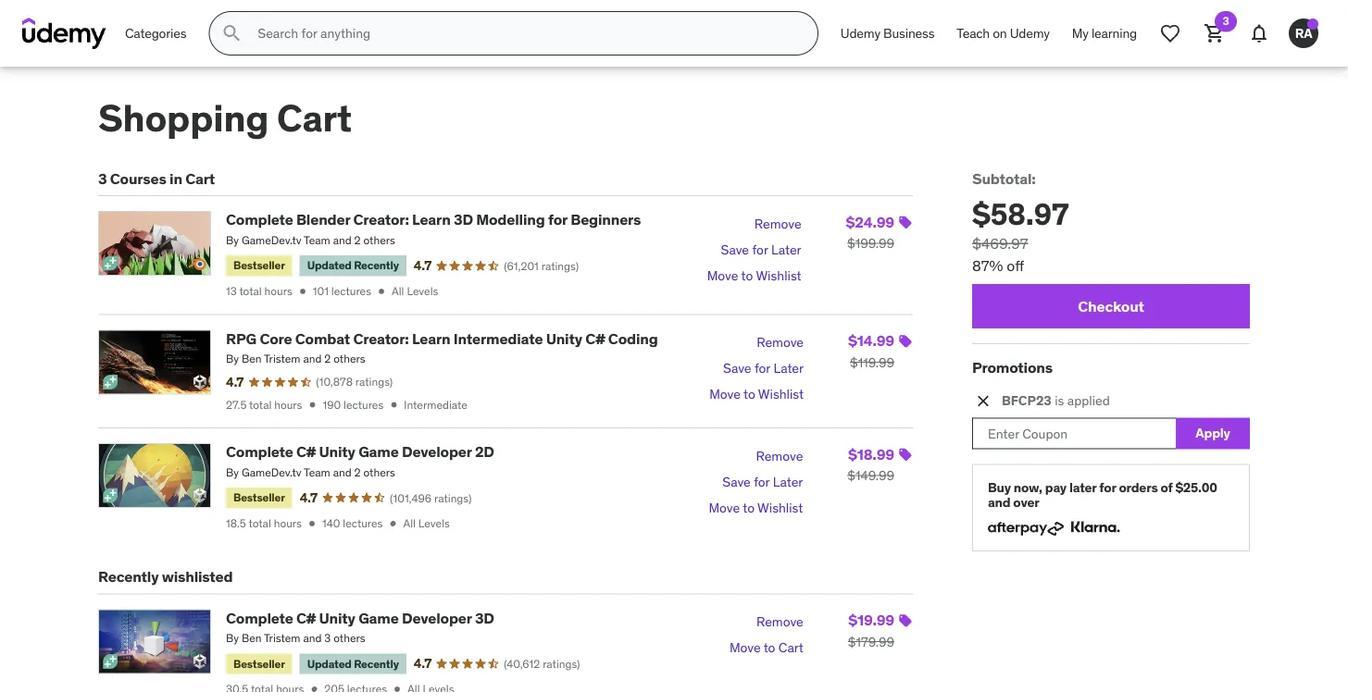 Task type: locate. For each thing, give the bounding box(es) containing it.
1 vertical spatial 2
[[324, 352, 331, 366]]

tristem inside "complete c# unity game developer 3d by ben tristem and 3 others"
[[264, 631, 300, 646]]

0 vertical spatial gamedev.tv
[[242, 233, 301, 248]]

updated recently up 101 lectures
[[307, 258, 399, 273]]

gamedev.tv inside complete c# unity game developer 2d by gamedev.tv team and 2 others
[[242, 465, 301, 480]]

others inside "complete c# unity game developer 3d by ben tristem and 3 others"
[[334, 631, 365, 646]]

unity inside "complete c# unity game developer 3d by ben tristem and 3 others"
[[319, 609, 355, 628]]

all levels up rpg core combat creator: learn intermediate unity c# coding link
[[392, 284, 438, 299]]

later left the $149.99 on the right bottom of page
[[773, 474, 803, 490]]

2 by from the top
[[226, 352, 239, 366]]

4 by from the top
[[226, 631, 239, 646]]

small image
[[974, 392, 993, 411]]

for inside complete blender creator: learn 3d modelling for beginners by gamedev.tv team and 2 others
[[548, 210, 567, 229]]

hours left "190"
[[274, 398, 302, 412]]

all
[[392, 284, 404, 299], [403, 516, 416, 531]]

2 updated recently from the top
[[307, 657, 399, 671]]

1 vertical spatial learn
[[412, 329, 450, 348]]

updated up 101
[[307, 258, 352, 273]]

hours
[[264, 284, 292, 299], [274, 398, 302, 412], [274, 516, 302, 531]]

updated recently for creator:
[[307, 258, 399, 273]]

27.5 total hours
[[226, 398, 302, 412]]

recently up 101 lectures
[[354, 258, 399, 273]]

3 coupon icon image from the top
[[898, 448, 913, 462]]

game inside "complete c# unity game developer 3d by ben tristem and 3 others"
[[358, 609, 399, 628]]

tristem inside rpg core combat creator: learn intermediate unity c# coding by ben tristem and 2 others
[[264, 352, 300, 366]]

total right 13
[[239, 284, 262, 299]]

ratings) inside 101,496 ratings "element"
[[434, 491, 472, 505]]

updated recently down "complete c# unity game developer 3d by ben tristem and 3 others"
[[307, 657, 399, 671]]

udemy right on
[[1010, 25, 1050, 41]]

1 horizontal spatial cart
[[277, 95, 352, 142]]

4.7 up 18.5 total hours
[[300, 490, 318, 506]]

all down (101,496
[[403, 516, 416, 531]]

save for later button for $18.99
[[722, 469, 803, 495]]

2 game from the top
[[358, 609, 399, 628]]

levels down 101,496 ratings "element"
[[418, 516, 450, 531]]

remove save for later move to wishlist
[[707, 216, 801, 284], [709, 334, 804, 403], [709, 448, 803, 516]]

c# inside complete c# unity game developer 2d by gamedev.tv team and 2 others
[[296, 443, 316, 462]]

shopping cart with 3 items image
[[1204, 22, 1226, 44]]

udemy image
[[22, 18, 106, 49]]

xxsmall image
[[387, 399, 400, 412], [387, 517, 399, 530]]

hours left 140
[[274, 516, 302, 531]]

updated for blender
[[307, 258, 352, 273]]

0 vertical spatial recently
[[354, 258, 399, 273]]

others down complete c# unity game developer 3d link
[[334, 631, 365, 646]]

coupon icon image right $24.99
[[898, 215, 913, 230]]

and down combat
[[303, 352, 322, 366]]

0 vertical spatial tristem
[[264, 352, 300, 366]]

teach
[[957, 25, 990, 41]]

game
[[358, 443, 399, 462], [358, 609, 399, 628]]

lectures for creator:
[[331, 284, 371, 299]]

2 coupon icon image from the top
[[898, 334, 913, 349]]

team down complete c# unity game developer 2d "link"
[[304, 465, 330, 480]]

2 vertical spatial c#
[[296, 609, 316, 628]]

0 vertical spatial creator:
[[353, 210, 409, 229]]

$19.99 $179.99
[[848, 611, 894, 650]]

ratings) right (40,612
[[543, 657, 580, 671]]

move to wishlist button for $18.99
[[709, 495, 803, 521]]

team
[[304, 233, 330, 248], [304, 465, 330, 480]]

0 horizontal spatial cart
[[185, 169, 215, 188]]

unity for complete c# unity game developer 2d
[[319, 443, 355, 462]]

1 vertical spatial move to wishlist button
[[709, 382, 804, 408]]

0 vertical spatial levels
[[407, 284, 438, 299]]

cart for remove move to cart
[[778, 640, 803, 656]]

save
[[721, 242, 749, 258], [723, 360, 751, 377], [722, 474, 751, 490]]

total for complete blender creator: learn 3d modelling for beginners
[[239, 284, 262, 299]]

1 vertical spatial developer
[[402, 609, 472, 628]]

0 vertical spatial c#
[[585, 329, 605, 348]]

by up 18.5
[[226, 465, 239, 480]]

unity inside complete c# unity game developer 2d by gamedev.tv team and 2 others
[[319, 443, 355, 462]]

hours left 101
[[264, 284, 292, 299]]

remove left $24.99
[[754, 216, 801, 232]]

creator:
[[353, 210, 409, 229], [353, 329, 409, 348]]

101,496 ratings element
[[390, 490, 472, 506]]

4.7 for beginners
[[414, 257, 432, 274]]

wishlist for $24.99
[[756, 267, 801, 284]]

total right 27.5
[[249, 398, 272, 412]]

1 vertical spatial team
[[304, 465, 330, 480]]

later
[[771, 242, 801, 258], [773, 360, 804, 377], [773, 474, 803, 490]]

ratings) inside 40,612 ratings element
[[543, 657, 580, 671]]

lectures down 10,878 ratings element
[[344, 398, 384, 412]]

complete inside complete c# unity game developer 2d by gamedev.tv team and 2 others
[[226, 443, 293, 462]]

2 vertical spatial hours
[[274, 516, 302, 531]]

checkout button
[[972, 284, 1250, 329]]

0 vertical spatial ben
[[242, 352, 262, 366]]

2 team from the top
[[304, 465, 330, 480]]

bestseller for complete c# unity game developer 3d
[[233, 657, 285, 671]]

complete c# unity game developer 2d link
[[226, 443, 494, 462]]

complete inside complete blender creator: learn 3d modelling for beginners by gamedev.tv team and 2 others
[[226, 210, 293, 229]]

2 vertical spatial save
[[722, 474, 751, 490]]

and inside rpg core combat creator: learn intermediate unity c# coding by ben tristem and 2 others
[[303, 352, 322, 366]]

unity for complete c# unity game developer 3d
[[319, 609, 355, 628]]

later
[[1069, 479, 1097, 496]]

by down rpg
[[226, 352, 239, 366]]

others down complete c# unity game developer 2d "link"
[[363, 465, 395, 480]]

0 vertical spatial lectures
[[331, 284, 371, 299]]

wishlist
[[756, 267, 801, 284], [758, 386, 804, 403], [757, 500, 803, 516]]

(61,201
[[504, 259, 539, 273]]

others
[[363, 233, 395, 248], [334, 352, 365, 366], [363, 465, 395, 480], [334, 631, 365, 646]]

(61,201 ratings)
[[504, 259, 579, 273]]

0 vertical spatial updated recently
[[307, 258, 399, 273]]

2 up 101 lectures
[[354, 233, 361, 248]]

3 left courses
[[98, 169, 107, 188]]

learn inside complete blender creator: learn 3d modelling for beginners by gamedev.tv team and 2 others
[[412, 210, 451, 229]]

1 vertical spatial all levels
[[403, 516, 450, 531]]

1 horizontal spatial udemy
[[1010, 25, 1050, 41]]

all for learn
[[392, 284, 404, 299]]

0 vertical spatial team
[[304, 233, 330, 248]]

4 coupon icon image from the top
[[898, 614, 913, 629]]

2 vertical spatial later
[[773, 474, 803, 490]]

Enter Coupon text field
[[972, 418, 1176, 449]]

1 game from the top
[[358, 443, 399, 462]]

xxsmall image down (101,496
[[387, 517, 399, 530]]

2 vertical spatial move to wishlist button
[[709, 495, 803, 521]]

1 vertical spatial updated
[[307, 657, 352, 671]]

ben inside "complete c# unity game developer 3d by ben tristem and 3 others"
[[242, 631, 262, 646]]

for inside buy now, pay later for orders of $25.00 and over
[[1099, 479, 1116, 496]]

by down wishlisted
[[226, 631, 239, 646]]

0 vertical spatial total
[[239, 284, 262, 299]]

1 tristem from the top
[[264, 352, 300, 366]]

ratings) right (61,201
[[541, 259, 579, 273]]

remove button left $24.99
[[754, 211, 801, 237]]

remove button for $19.99
[[756, 610, 803, 635]]

0 vertical spatial later
[[771, 242, 801, 258]]

over
[[1013, 495, 1039, 511]]

others down complete blender creator: learn 3d modelling for beginners link
[[363, 233, 395, 248]]

coding
[[608, 329, 658, 348]]

xxsmall image for 190 lectures
[[387, 399, 400, 412]]

0 vertical spatial unity
[[546, 329, 582, 348]]

0 vertical spatial save
[[721, 242, 749, 258]]

developer inside complete c# unity game developer 2d by gamedev.tv team and 2 others
[[402, 443, 472, 462]]

and down blender
[[333, 233, 352, 248]]

wishlisted
[[162, 568, 233, 587]]

1 vertical spatial total
[[249, 398, 272, 412]]

updated recently
[[307, 258, 399, 273], [307, 657, 399, 671]]

complete down the 27.5 total hours
[[226, 443, 293, 462]]

of
[[1161, 479, 1173, 496]]

10,878 ratings element
[[316, 374, 393, 390]]

remove button for $24.99
[[754, 211, 801, 237]]

recently left wishlisted
[[98, 568, 159, 587]]

c#
[[585, 329, 605, 348], [296, 443, 316, 462], [296, 609, 316, 628]]

cart
[[277, 95, 352, 142], [185, 169, 215, 188], [778, 640, 803, 656]]

2 ben from the top
[[242, 631, 262, 646]]

13
[[226, 284, 237, 299]]

gamedev.tv
[[242, 233, 301, 248], [242, 465, 301, 480]]

0 vertical spatial 3
[[1223, 14, 1229, 28]]

you have alerts image
[[1307, 19, 1318, 30]]

2 vertical spatial 2
[[354, 465, 361, 480]]

c# inside rpg core combat creator: learn intermediate unity c# coding by ben tristem and 2 others
[[585, 329, 605, 348]]

1 ben from the top
[[242, 352, 262, 366]]

0 vertical spatial 2
[[354, 233, 361, 248]]

complete c# unity game developer 3d link
[[226, 609, 494, 628]]

1 vertical spatial creator:
[[353, 329, 409, 348]]

1 vertical spatial 3
[[98, 169, 107, 188]]

move inside remove move to cart
[[730, 640, 761, 656]]

coupon icon image right $19.99
[[898, 614, 913, 629]]

1 vertical spatial intermediate
[[404, 398, 467, 412]]

others inside complete c# unity game developer 2d by gamedev.tv team and 2 others
[[363, 465, 395, 480]]

1 by from the top
[[226, 233, 239, 248]]

complete down wishlisted
[[226, 609, 293, 628]]

core
[[260, 329, 292, 348]]

cart inside remove move to cart
[[778, 640, 803, 656]]

creator: right blender
[[353, 210, 409, 229]]

categories
[[125, 25, 186, 41]]

1 vertical spatial 3d
[[475, 609, 494, 628]]

1 vertical spatial c#
[[296, 443, 316, 462]]

(101,496
[[390, 491, 432, 505]]

1 developer from the top
[[402, 443, 472, 462]]

klarna image
[[1071, 518, 1120, 536]]

in
[[169, 169, 182, 188]]

all levels for learn
[[392, 284, 438, 299]]

1 vertical spatial tristem
[[264, 631, 300, 646]]

2 vertical spatial remove save for later move to wishlist
[[709, 448, 803, 516]]

2 tristem from the top
[[264, 631, 300, 646]]

3 down complete c# unity game developer 3d link
[[324, 631, 331, 646]]

remove for remove button left of '$14.99' on the right of page
[[757, 334, 804, 351]]

1 vertical spatial game
[[358, 609, 399, 628]]

1 updated recently from the top
[[307, 258, 399, 273]]

0 vertical spatial updated
[[307, 258, 352, 273]]

wishlist for $18.99
[[757, 500, 803, 516]]

later left $199.99
[[771, 242, 801, 258]]

remove save for later move to wishlist for $18.99
[[709, 448, 803, 516]]

4.7 for ben
[[414, 656, 432, 672]]

0 vertical spatial learn
[[412, 210, 451, 229]]

1 vertical spatial updated recently
[[307, 657, 399, 671]]

xxsmall image
[[296, 285, 309, 298], [375, 285, 388, 298], [306, 399, 319, 412], [305, 517, 318, 530], [308, 683, 321, 693], [391, 683, 404, 693]]

modelling
[[476, 210, 545, 229]]

udemy business
[[841, 25, 934, 41]]

1 horizontal spatial 3
[[324, 631, 331, 646]]

remove move to cart
[[730, 614, 803, 656]]

0 vertical spatial save for later button
[[721, 237, 801, 263]]

2 horizontal spatial cart
[[778, 640, 803, 656]]

updated
[[307, 258, 352, 273], [307, 657, 352, 671]]

remove button left $19.99
[[756, 610, 803, 635]]

2 vertical spatial save for later button
[[722, 469, 803, 495]]

3 inside "complete c# unity game developer 3d by ben tristem and 3 others"
[[324, 631, 331, 646]]

1 horizontal spatial 3d
[[475, 609, 494, 628]]

for for remove button left of '$14.99' on the right of page
[[754, 360, 770, 377]]

remove left '$18.99'
[[756, 448, 803, 464]]

by inside "complete c# unity game developer 3d by ben tristem and 3 others"
[[226, 631, 239, 646]]

shopping cart
[[98, 95, 352, 142]]

2 horizontal spatial 3
[[1223, 14, 1229, 28]]

1 vertical spatial cart
[[185, 169, 215, 188]]

udemy left business
[[841, 25, 880, 41]]

2 down combat
[[324, 352, 331, 366]]

3 bestseller from the top
[[233, 657, 285, 671]]

complete inside "complete c# unity game developer 3d by ben tristem and 3 others"
[[226, 609, 293, 628]]

tristem down core on the left
[[264, 352, 300, 366]]

coupon icon image
[[898, 215, 913, 230], [898, 334, 913, 349], [898, 448, 913, 462], [898, 614, 913, 629]]

complete c# unity game developer 3d by ben tristem and 3 others
[[226, 609, 494, 646]]

0 vertical spatial bestseller
[[233, 258, 285, 273]]

remove up move to cart button
[[756, 614, 803, 631]]

0 vertical spatial 3d
[[454, 210, 473, 229]]

2
[[354, 233, 361, 248], [324, 352, 331, 366], [354, 465, 361, 480]]

2 developer from the top
[[402, 609, 472, 628]]

1 vertical spatial unity
[[319, 443, 355, 462]]

shopping
[[98, 95, 269, 142]]

move to wishlist button
[[707, 263, 801, 289], [709, 382, 804, 408], [709, 495, 803, 521]]

$199.99
[[847, 235, 894, 252]]

ratings) inside 61,201 ratings element
[[541, 259, 579, 273]]

0 vertical spatial intermediate
[[454, 329, 543, 348]]

coupon icon image right '$14.99' on the right of page
[[898, 334, 913, 349]]

all right 101 lectures
[[392, 284, 404, 299]]

ratings) inside 10,878 ratings element
[[355, 375, 393, 389]]

others inside rpg core combat creator: learn intermediate unity c# coding by ben tristem and 2 others
[[334, 352, 365, 366]]

c# inside "complete c# unity game developer 3d by ben tristem and 3 others"
[[296, 609, 316, 628]]

2 vertical spatial complete
[[226, 609, 293, 628]]

18.5
[[226, 516, 246, 531]]

0 vertical spatial game
[[358, 443, 399, 462]]

developer for 3d
[[402, 609, 472, 628]]

updated down "complete c# unity game developer 3d by ben tristem and 3 others"
[[307, 657, 352, 671]]

0 vertical spatial complete
[[226, 210, 293, 229]]

3 left notifications image
[[1223, 14, 1229, 28]]

1 vertical spatial ben
[[242, 631, 262, 646]]

developer for 2d
[[402, 443, 472, 462]]

(40,612
[[504, 657, 540, 671]]

ratings)
[[541, 259, 579, 273], [355, 375, 393, 389], [434, 491, 472, 505], [543, 657, 580, 671]]

2 vertical spatial bestseller
[[233, 657, 285, 671]]

later left $119.99
[[773, 360, 804, 377]]

lectures
[[331, 284, 371, 299], [344, 398, 384, 412], [343, 516, 383, 531]]

creator: up (10,878 ratings)
[[353, 329, 409, 348]]

2 vertical spatial unity
[[319, 609, 355, 628]]

apply button
[[1176, 418, 1250, 449]]

2 vertical spatial 3
[[324, 631, 331, 646]]

move
[[707, 267, 738, 284], [709, 386, 741, 403], [709, 500, 740, 516], [730, 640, 761, 656]]

0 vertical spatial developer
[[402, 443, 472, 462]]

coupon icon image for $19.99
[[898, 614, 913, 629]]

game inside complete c# unity game developer 2d by gamedev.tv team and 2 others
[[358, 443, 399, 462]]

rpg core combat creator: learn intermediate unity c# coding by ben tristem and 2 others
[[226, 329, 658, 366]]

lectures for unity
[[343, 516, 383, 531]]

1 vertical spatial levels
[[418, 516, 450, 531]]

1 vertical spatial xxsmall image
[[387, 517, 399, 530]]

1 bestseller from the top
[[233, 258, 285, 273]]

0 vertical spatial remove save for later move to wishlist
[[707, 216, 801, 284]]

0 vertical spatial hours
[[264, 284, 292, 299]]

tristem down complete c# unity game developer 3d link
[[264, 631, 300, 646]]

4.7
[[414, 257, 432, 274], [226, 373, 244, 390], [300, 490, 318, 506], [414, 656, 432, 672]]

udemy
[[841, 25, 880, 41], [1010, 25, 1050, 41]]

1 creator: from the top
[[353, 210, 409, 229]]

to
[[741, 267, 753, 284], [743, 386, 755, 403], [743, 500, 755, 516], [764, 640, 775, 656]]

and left "over"
[[988, 495, 1011, 511]]

remove button left '$18.99'
[[756, 443, 803, 469]]

0 horizontal spatial 3
[[98, 169, 107, 188]]

1 vertical spatial save for later button
[[723, 356, 804, 382]]

complete left blender
[[226, 210, 293, 229]]

and down complete c# unity game developer 3d link
[[303, 631, 322, 646]]

remove button left '$14.99' on the right of page
[[757, 330, 804, 356]]

bestseller for complete c# unity game developer 2d
[[233, 491, 285, 505]]

1 team from the top
[[304, 233, 330, 248]]

lectures right 101
[[331, 284, 371, 299]]

rpg core combat creator: learn intermediate unity c# coding link
[[226, 329, 658, 348]]

1 vertical spatial wishlist
[[758, 386, 804, 403]]

others up (10,878 ratings)
[[334, 352, 365, 366]]

2 vertical spatial cart
[[778, 640, 803, 656]]

3d
[[454, 210, 473, 229], [475, 609, 494, 628]]

2 vertical spatial recently
[[354, 657, 399, 671]]

1 vertical spatial all
[[403, 516, 416, 531]]

buy now, pay later for orders of $25.00 and over
[[988, 479, 1217, 511]]

2 gamedev.tv from the top
[[242, 465, 301, 480]]

total right 18.5
[[249, 516, 271, 531]]

2 vertical spatial total
[[249, 516, 271, 531]]

2 vertical spatial lectures
[[343, 516, 383, 531]]

1 complete from the top
[[226, 210, 293, 229]]

recently down "complete c# unity game developer 3d by ben tristem and 3 others"
[[354, 657, 399, 671]]

team down blender
[[304, 233, 330, 248]]

all levels down 101,496 ratings "element"
[[403, 516, 450, 531]]

coupon icon image right '$18.99'
[[898, 448, 913, 462]]

140
[[322, 516, 340, 531]]

0 horizontal spatial udemy
[[841, 25, 880, 41]]

intermediate down rpg core combat creator: learn intermediate unity c# coding by ben tristem and 2 others
[[404, 398, 467, 412]]

ratings) for modelling
[[541, 259, 579, 273]]

2 updated from the top
[[307, 657, 352, 671]]

by up 13
[[226, 233, 239, 248]]

1 gamedev.tv from the top
[[242, 233, 301, 248]]

remove
[[754, 216, 801, 232], [757, 334, 804, 351], [756, 448, 803, 464], [756, 614, 803, 631]]

3 complete from the top
[[226, 609, 293, 628]]

recently wishlisted
[[98, 568, 233, 587]]

later for $18.99
[[773, 474, 803, 490]]

4.7 down "complete c# unity game developer 3d by ben tristem and 3 others"
[[414, 656, 432, 672]]

developer inside "complete c# unity game developer 3d by ben tristem and 3 others"
[[402, 609, 472, 628]]

total
[[239, 284, 262, 299], [249, 398, 272, 412], [249, 516, 271, 531]]

gamedev.tv up "13 total hours"
[[242, 233, 301, 248]]

save for later button
[[721, 237, 801, 263], [723, 356, 804, 382], [722, 469, 803, 495]]

1 coupon icon image from the top
[[898, 215, 913, 230]]

ratings) right (101,496
[[434, 491, 472, 505]]

2 down complete c# unity game developer 2d "link"
[[354, 465, 361, 480]]

0 vertical spatial xxsmall image
[[387, 399, 400, 412]]

gamedev.tv inside complete blender creator: learn 3d modelling for beginners by gamedev.tv team and 2 others
[[242, 233, 301, 248]]

4.7 down complete blender creator: learn 3d modelling for beginners by gamedev.tv team and 2 others on the top
[[414, 257, 432, 274]]

intermediate down (61,201
[[454, 329, 543, 348]]

61,201 ratings element
[[504, 258, 579, 274]]

2 bestseller from the top
[[233, 491, 285, 505]]

3 by from the top
[[226, 465, 239, 480]]

0 vertical spatial wishlist
[[756, 267, 801, 284]]

3 for 3
[[1223, 14, 1229, 28]]

and down complete c# unity game developer 2d "link"
[[333, 465, 352, 480]]

3
[[1223, 14, 1229, 28], [98, 169, 107, 188], [324, 631, 331, 646]]

by inside complete c# unity game developer 2d by gamedev.tv team and 2 others
[[226, 465, 239, 480]]

1 updated from the top
[[307, 258, 352, 273]]

is
[[1055, 392, 1064, 409]]

87%
[[972, 256, 1003, 275]]

my learning
[[1072, 25, 1137, 41]]

hours for blender
[[264, 284, 292, 299]]

0 horizontal spatial 3d
[[454, 210, 473, 229]]

levels up rpg core combat creator: learn intermediate unity c# coding link
[[407, 284, 438, 299]]

developer
[[402, 443, 472, 462], [402, 609, 472, 628]]

and
[[333, 233, 352, 248], [303, 352, 322, 366], [333, 465, 352, 480], [988, 495, 1011, 511], [303, 631, 322, 646]]

creator: inside complete blender creator: learn 3d modelling for beginners by gamedev.tv team and 2 others
[[353, 210, 409, 229]]

lectures right 140
[[343, 516, 383, 531]]

save for later button for $24.99
[[721, 237, 801, 263]]

2 creator: from the top
[[353, 329, 409, 348]]

courses
[[110, 169, 166, 188]]

2 complete from the top
[[226, 443, 293, 462]]

0 vertical spatial all
[[392, 284, 404, 299]]

gamedev.tv up 18.5 total hours
[[242, 465, 301, 480]]

1 vertical spatial gamedev.tv
[[242, 465, 301, 480]]

remove left '$14.99' on the right of page
[[757, 334, 804, 351]]

2 vertical spatial wishlist
[[757, 500, 803, 516]]

0 vertical spatial move to wishlist button
[[707, 263, 801, 289]]

0 vertical spatial all levels
[[392, 284, 438, 299]]

all for game
[[403, 516, 416, 531]]

1 vertical spatial bestseller
[[233, 491, 285, 505]]

xxsmall image right 190 lectures
[[387, 399, 400, 412]]

combat
[[295, 329, 350, 348]]

ratings) up 190 lectures
[[355, 375, 393, 389]]

1 vertical spatial complete
[[226, 443, 293, 462]]



Task type: describe. For each thing, give the bounding box(es) containing it.
$179.99
[[848, 634, 894, 650]]

beginners
[[570, 210, 641, 229]]

3 link
[[1193, 11, 1237, 56]]

2d
[[475, 443, 494, 462]]

cart for 3 courses in cart
[[185, 169, 215, 188]]

recently for c#
[[354, 657, 399, 671]]

and inside complete c# unity game developer 2d by gamedev.tv team and 2 others
[[333, 465, 352, 480]]

to for $18.99 save for later button
[[743, 500, 755, 516]]

teach on udemy link
[[946, 11, 1061, 56]]

categories button
[[114, 11, 198, 56]]

0 vertical spatial cart
[[277, 95, 352, 142]]

1 vertical spatial recently
[[98, 568, 159, 587]]

my learning link
[[1061, 11, 1148, 56]]

3d inside complete blender creator: learn 3d modelling for beginners by gamedev.tv team and 2 others
[[454, 210, 473, 229]]

complete for complete c# unity game developer 2d
[[226, 443, 293, 462]]

afterpay image
[[988, 522, 1064, 536]]

$24.99 $199.99
[[846, 213, 894, 252]]

ben inside rpg core combat creator: learn intermediate unity c# coding by ben tristem and 2 others
[[242, 352, 262, 366]]

2 inside rpg core combat creator: learn intermediate unity c# coding by ben tristem and 2 others
[[324, 352, 331, 366]]

by inside complete blender creator: learn 3d modelling for beginners by gamedev.tv team and 2 others
[[226, 233, 239, 248]]

18.5 total hours
[[226, 516, 302, 531]]

bfcp23 is applied
[[1002, 392, 1110, 409]]

$18.99
[[848, 445, 894, 464]]

$25.00
[[1175, 479, 1217, 496]]

ra link
[[1281, 11, 1326, 56]]

(101,496 ratings)
[[390, 491, 472, 505]]

my
[[1072, 25, 1089, 41]]

to inside remove move to cart
[[764, 640, 775, 656]]

remove button for $18.99
[[756, 443, 803, 469]]

190
[[323, 398, 341, 412]]

game for 2d
[[358, 443, 399, 462]]

rpg
[[226, 329, 256, 348]]

to for save for later button for $24.99
[[741, 267, 753, 284]]

orders
[[1119, 479, 1158, 496]]

subtotal: $58.97 $469.97 87% off
[[972, 169, 1069, 275]]

2 inside complete blender creator: learn 3d modelling for beginners by gamedev.tv team and 2 others
[[354, 233, 361, 248]]

1 vertical spatial save
[[723, 360, 751, 377]]

4.7 for gamedev.tv
[[300, 490, 318, 506]]

c# for complete c# unity game developer 2d
[[296, 443, 316, 462]]

and inside complete blender creator: learn 3d modelling for beginners by gamedev.tv team and 2 others
[[333, 233, 352, 248]]

(10,878 ratings)
[[316, 375, 393, 389]]

move to wishlist button for $24.99
[[707, 263, 801, 289]]

on
[[993, 25, 1007, 41]]

190 lectures
[[323, 398, 384, 412]]

2 inside complete c# unity game developer 2d by gamedev.tv team and 2 others
[[354, 465, 361, 480]]

$149.99
[[847, 468, 894, 484]]

$14.99 $119.99
[[848, 331, 894, 371]]

learn inside rpg core combat creator: learn intermediate unity c# coding by ben tristem and 2 others
[[412, 329, 450, 348]]

101 lectures
[[313, 284, 371, 299]]

unity inside rpg core combat creator: learn intermediate unity c# coding by ben tristem and 2 others
[[546, 329, 582, 348]]

xxsmall image for 140 lectures
[[387, 517, 399, 530]]

by inside rpg core combat creator: learn intermediate unity c# coding by ben tristem and 2 others
[[226, 352, 239, 366]]

all levels for game
[[403, 516, 450, 531]]

coupon icon image for $18.99
[[898, 448, 913, 462]]

1 vertical spatial later
[[773, 360, 804, 377]]

1 vertical spatial lectures
[[344, 398, 384, 412]]

coupon icon image for $24.99
[[898, 215, 913, 230]]

and inside "complete c# unity game developer 3d by ben tristem and 3 others"
[[303, 631, 322, 646]]

for for remove button for $18.99
[[754, 474, 770, 490]]

later for $24.99
[[771, 242, 801, 258]]

(10,878
[[316, 375, 353, 389]]

$18.99 $149.99
[[847, 445, 894, 484]]

recently for blender
[[354, 258, 399, 273]]

ratings) for 2d
[[434, 491, 472, 505]]

creator: inside rpg core combat creator: learn intermediate unity c# coding by ben tristem and 2 others
[[353, 329, 409, 348]]

levels for game
[[418, 516, 450, 531]]

off
[[1007, 256, 1024, 275]]

others inside complete blender creator: learn 3d modelling for beginners by gamedev.tv team and 2 others
[[363, 233, 395, 248]]

complete blender creator: learn 3d modelling for beginners by gamedev.tv team and 2 others
[[226, 210, 641, 248]]

team inside complete c# unity game developer 2d by gamedev.tv team and 2 others
[[304, 465, 330, 480]]

1 vertical spatial remove save for later move to wishlist
[[709, 334, 804, 403]]

27.5
[[226, 398, 247, 412]]

notifications image
[[1248, 22, 1270, 44]]

save for $24.99
[[721, 242, 749, 258]]

intermediate inside rpg core combat creator: learn intermediate unity c# coding by ben tristem and 2 others
[[454, 329, 543, 348]]

3d inside "complete c# unity game developer 3d by ben tristem and 3 others"
[[475, 609, 494, 628]]

now,
[[1014, 479, 1042, 496]]

hours for c#
[[274, 516, 302, 531]]

updated for c#
[[307, 657, 352, 671]]

c# for complete c# unity game developer 3d
[[296, 609, 316, 628]]

3 courses in cart
[[98, 169, 215, 188]]

checkout
[[1078, 297, 1144, 316]]

udemy business link
[[829, 11, 946, 56]]

subtotal:
[[972, 169, 1036, 188]]

Search for anything text field
[[254, 18, 795, 49]]

submit search image
[[221, 22, 243, 44]]

game for 3d
[[358, 609, 399, 628]]

remove save for later move to wishlist for $24.99
[[707, 216, 801, 284]]

complete for complete c# unity game developer 3d
[[226, 609, 293, 628]]

complete blender creator: learn 3d modelling for beginners link
[[226, 210, 641, 229]]

$469.97
[[972, 234, 1028, 253]]

move for save for later button for $24.99
[[707, 267, 738, 284]]

levels for learn
[[407, 284, 438, 299]]

coupon icon image for $14.99
[[898, 334, 913, 349]]

$14.99
[[848, 331, 894, 350]]

team inside complete blender creator: learn 3d modelling for beginners by gamedev.tv team and 2 others
[[304, 233, 330, 248]]

13 total hours
[[226, 284, 292, 299]]

wishlist image
[[1159, 22, 1181, 44]]

business
[[883, 25, 934, 41]]

for for $24.99's remove button
[[752, 242, 768, 258]]

bestseller for complete blender creator: learn 3d modelling for beginners
[[233, 258, 285, 273]]

remove for $24.99's remove button
[[754, 216, 801, 232]]

4.7 up 27.5
[[226, 373, 244, 390]]

buy
[[988, 479, 1011, 496]]

move for the middle save for later button
[[709, 386, 741, 403]]

complete c# unity game developer 2d by gamedev.tv team and 2 others
[[226, 443, 494, 480]]

$58.97
[[972, 196, 1069, 233]]

updated recently for unity
[[307, 657, 399, 671]]

promotions
[[972, 358, 1053, 377]]

$19.99
[[848, 611, 894, 630]]

101
[[313, 284, 329, 299]]

(40,612 ratings)
[[504, 657, 580, 671]]

2 udemy from the left
[[1010, 25, 1050, 41]]

ra
[[1295, 25, 1312, 41]]

40,612 ratings element
[[504, 657, 580, 672]]

remove for remove button for $18.99
[[756, 448, 803, 464]]

$119.99
[[850, 354, 894, 371]]

move for $18.99 save for later button
[[709, 500, 740, 516]]

remove inside remove move to cart
[[756, 614, 803, 631]]

140 lectures
[[322, 516, 383, 531]]

apply
[[1196, 425, 1230, 442]]

bfcp23
[[1002, 392, 1052, 409]]

and inside buy now, pay later for orders of $25.00 and over
[[988, 495, 1011, 511]]

total for complete c# unity game developer 2d
[[249, 516, 271, 531]]

save for $18.99
[[722, 474, 751, 490]]

applied
[[1067, 392, 1110, 409]]

ratings) for 3d
[[543, 657, 580, 671]]

complete for complete blender creator: learn 3d modelling for beginners
[[226, 210, 293, 229]]

move to cart button
[[730, 635, 803, 661]]

pay
[[1045, 479, 1067, 496]]

to for the middle save for later button
[[743, 386, 755, 403]]

3 for 3 courses in cart
[[98, 169, 107, 188]]

$24.99
[[846, 213, 894, 232]]

blender
[[296, 210, 350, 229]]

teach on udemy
[[957, 25, 1050, 41]]

1 vertical spatial hours
[[274, 398, 302, 412]]

learning
[[1091, 25, 1137, 41]]

1 udemy from the left
[[841, 25, 880, 41]]



Task type: vqa. For each thing, say whether or not it's contained in the screenshot.
with to the right
no



